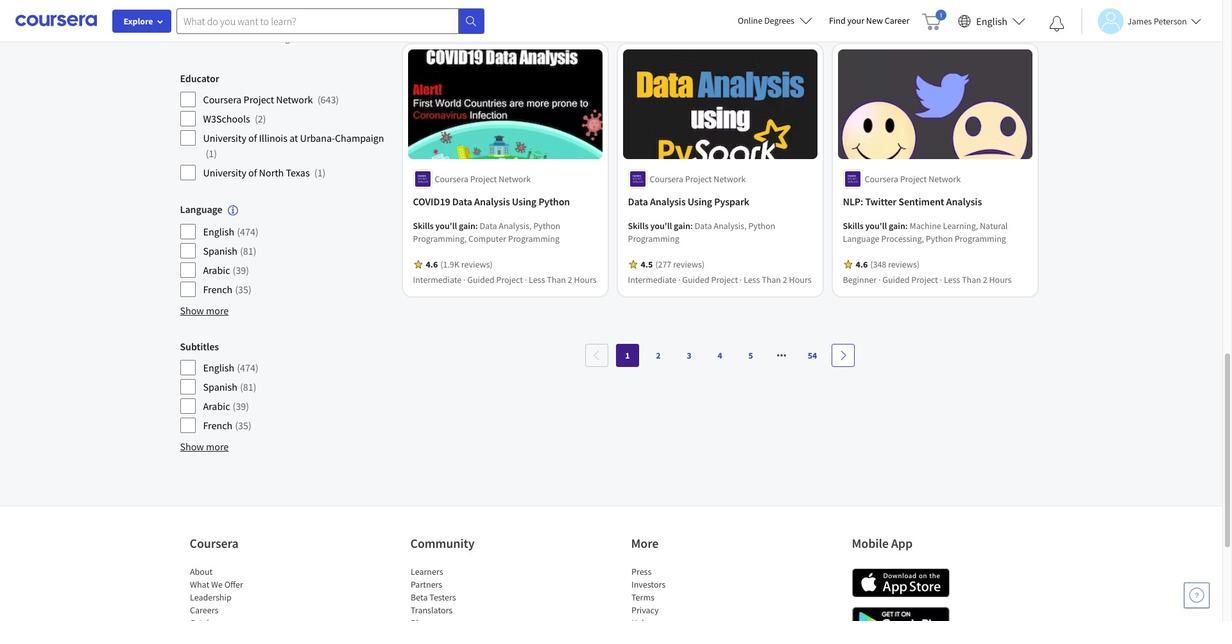 Task type: describe. For each thing, give the bounding box(es) containing it.
spanish ( 81 ) for subtitles group
[[203, 381, 256, 394]]

new
[[866, 15, 883, 26]]

graduate
[[203, 33, 238, 44]]

1 horizontal spatial beginner · guided project · less than 2 hours
[[628, 4, 797, 16]]

w3schools
[[203, 112, 250, 125]]

leadership link
[[190, 592, 231, 603]]

learners
[[410, 566, 443, 578]]

download on the app store image
[[852, 569, 949, 598]]

spanish for language group
[[203, 245, 237, 257]]

python inside covid19 data analysis using python link
[[538, 195, 570, 208]]

computer
[[468, 233, 506, 244]]

programming,
[[413, 233, 467, 244]]

show more for language group
[[180, 304, 229, 317]]

4.6 (348 reviews)
[[856, 258, 920, 270]]

show more button for subtitles group
[[180, 439, 229, 454]]

data for data analysis, python programming
[[695, 220, 712, 232]]

2 horizontal spatial intermediate · guided project · less than 2 hours
[[843, 4, 1026, 16]]

reviews) for analysis
[[461, 258, 493, 270]]

subtitles
[[180, 340, 219, 353]]

investors link
[[631, 579, 665, 591]]

data analysis, python programming
[[628, 220, 775, 244]]

twitter
[[865, 195, 897, 208]]

1 inside university of illinois at urbana-champaign ( 1 )
[[209, 147, 214, 160]]

machine learning, natural language processing, python programming
[[843, 220, 1008, 244]]

translators
[[410, 605, 452, 616]]

learning,
[[943, 220, 978, 232]]

investors
[[631, 579, 665, 591]]

peterson
[[1154, 15, 1187, 27]]

university for university certificates
[[203, 20, 246, 33]]

network for nlp: twitter sentiment analysis
[[929, 173, 961, 185]]

coursera image
[[15, 10, 97, 31]]

online degrees button
[[727, 6, 823, 35]]

texas
[[286, 166, 310, 179]]

covid19 data analysis using python link
[[413, 194, 597, 209]]

show more for subtitles group
[[180, 440, 229, 453]]

81 for language group
[[243, 245, 253, 257]]

james
[[1128, 15, 1152, 27]]

analysis, for pyspark
[[714, 220, 747, 232]]

project inside educator group
[[244, 93, 274, 106]]

terms
[[631, 592, 654, 603]]

2 horizontal spatial intermediate
[[843, 4, 892, 16]]

certificates
[[248, 20, 297, 33]]

learners link
[[410, 566, 443, 578]]

4.6 (1.9k reviews)
[[426, 258, 493, 270]]

hidden pages image
[[776, 350, 787, 360]]

information about this filter group image
[[228, 206, 238, 216]]

coursera project network for analysis
[[435, 173, 531, 185]]

of for illinois
[[248, 132, 257, 144]]

reviews) for using
[[673, 258, 705, 270]]

french ( 35 ) for subtitles group
[[203, 419, 251, 432]]

2 inside educator group
[[258, 112, 263, 125]]

natural
[[980, 220, 1008, 232]]

urbana-
[[300, 132, 335, 144]]

explore
[[124, 15, 153, 27]]

level
[[240, 33, 257, 44]]

skills you'll gain : for twitter
[[843, 220, 910, 232]]

2 button
[[647, 344, 670, 367]]

machine
[[910, 220, 941, 232]]

beta
[[410, 592, 427, 603]]

1 using from the left
[[512, 195, 537, 208]]

nlp: twitter sentiment analysis
[[843, 195, 982, 208]]

partners
[[410, 579, 442, 591]]

coursera project network for using
[[650, 173, 746, 185]]

learning
[[259, 33, 290, 44]]

5 button
[[739, 344, 762, 367]]

university for university of north texas ( 1 )
[[203, 166, 246, 179]]

w3schools ( 2 )
[[203, 112, 266, 125]]

2 inside button
[[656, 350, 661, 361]]

python inside data analysis, python programming, computer programming
[[533, 220, 560, 232]]

intermediate for covid19 data analysis using python
[[413, 274, 462, 285]]

python inside data analysis, python programming
[[748, 220, 775, 232]]

(348
[[870, 258, 886, 270]]

processing,
[[881, 233, 924, 244]]

intermediate · guided project · less than 2 hours for data analysis using pyspark
[[628, 274, 811, 285]]

intermediate for data analysis using pyspark
[[628, 274, 677, 285]]

offer
[[224, 579, 243, 591]]

list item for more
[[631, 617, 740, 621]]

programming inside data analysis, python programming, computer programming
[[508, 233, 560, 244]]

find your new career
[[829, 15, 910, 26]]

about
[[190, 566, 212, 578]]

community
[[410, 535, 475, 551]]

at
[[290, 132, 298, 144]]

: for using
[[690, 220, 693, 232]]

3
[[687, 350, 692, 361]]

find
[[829, 15, 846, 26]]

subtitles group
[[180, 339, 390, 434]]

coursera for nlp: twitter sentiment analysis
[[865, 173, 898, 185]]

gain for data
[[459, 220, 475, 232]]

find your new career link
[[823, 13, 916, 29]]

university of north texas ( 1 )
[[203, 166, 326, 179]]

network for data analysis using pyspark
[[714, 173, 746, 185]]

privacy link
[[631, 605, 658, 616]]

graduate level learning within reach.
[[203, 33, 340, 44]]

english for language group
[[203, 225, 234, 238]]

help center image
[[1189, 588, 1205, 603]]

data analysis using pyspark link
[[628, 194, 812, 209]]

643
[[321, 93, 336, 106]]

university for university of illinois at urbana-champaign ( 1 )
[[203, 132, 246, 144]]

4.5
[[641, 258, 653, 270]]

mobile app
[[852, 535, 913, 551]]

champaign
[[335, 132, 384, 144]]

what
[[190, 579, 209, 591]]

university of illinois at urbana-champaign ( 1 )
[[203, 132, 384, 160]]

network inside educator group
[[276, 93, 313, 106]]

1 horizontal spatial beginner
[[628, 4, 662, 16]]

coursera for data analysis using pyspark
[[650, 173, 683, 185]]

python inside machine learning, natural language processing, python programming
[[926, 233, 953, 244]]

learners partners beta testers translators
[[410, 566, 456, 616]]

analysis inside nlp: twitter sentiment analysis link
[[946, 195, 982, 208]]

french for subtitles group
[[203, 419, 232, 432]]

skills for nlp:
[[843, 220, 864, 232]]

degrees
[[764, 15, 794, 26]]

within
[[292, 33, 315, 44]]

privacy
[[631, 605, 658, 616]]

gain for twitter
[[889, 220, 905, 232]]

covid19
[[413, 195, 450, 208]]

data analysis, python programming, computer programming
[[413, 220, 560, 244]]

2 using from the left
[[688, 195, 712, 208]]

0 horizontal spatial beginner · guided project · less than 2 hours
[[413, 4, 582, 16]]

educator
[[180, 72, 219, 85]]

) inside university of illinois at urbana-champaign ( 1 )
[[214, 147, 217, 160]]

data inside covid19 data analysis using python link
[[452, 195, 472, 208]]

beta testers link
[[410, 592, 456, 603]]

data analysis using pyspark
[[628, 195, 749, 208]]

arabic ( 39 ) for show more button associated with language group
[[203, 264, 249, 277]]

2 horizontal spatial beginner
[[843, 274, 877, 285]]

4.6 for nlp:
[[856, 258, 868, 270]]

james peterson
[[1128, 15, 1187, 27]]

1 vertical spatial 1
[[317, 166, 323, 179]]

reach.
[[317, 33, 340, 44]]

0 horizontal spatial beginner
[[413, 4, 447, 16]]

: for sentiment
[[905, 220, 908, 232]]

analysis, for using
[[499, 220, 532, 232]]

5
[[748, 350, 753, 361]]



Task type: vqa. For each thing, say whether or not it's contained in the screenshot.


Task type: locate. For each thing, give the bounding box(es) containing it.
2 show more from the top
[[180, 440, 229, 453]]

2 french ( 35 ) from the top
[[203, 419, 251, 432]]

2 horizontal spatial 1
[[625, 350, 630, 361]]

0 vertical spatial more
[[206, 304, 229, 317]]

what we offer link
[[190, 579, 243, 591]]

2 english ( 474 ) from the top
[[203, 361, 258, 374]]

french for language group
[[203, 283, 232, 296]]

using up data analysis, python programming, computer programming
[[512, 195, 537, 208]]

project
[[481, 4, 508, 16], [696, 4, 723, 16], [926, 4, 953, 16], [244, 93, 274, 106], [470, 173, 497, 185], [685, 173, 712, 185], [900, 173, 927, 185], [496, 274, 523, 285], [711, 274, 738, 285], [911, 274, 938, 285]]

careers
[[190, 605, 218, 616]]

2 vertical spatial english
[[203, 361, 234, 374]]

illinois
[[259, 132, 287, 144]]

1 horizontal spatial list item
[[410, 617, 519, 621]]

1 of from the top
[[248, 132, 257, 144]]

list for coursera
[[190, 566, 299, 621]]

list for more
[[631, 566, 740, 621]]

arabic ( 39 ) inside language group
[[203, 264, 249, 277]]

coursera up about
[[190, 535, 239, 551]]

( inside university of illinois at urbana-champaign ( 1 )
[[206, 147, 209, 160]]

1 arabic ( 39 ) from the top
[[203, 264, 249, 277]]

french inside subtitles group
[[203, 419, 232, 432]]

network up covid19 data analysis using python link in the top of the page
[[499, 173, 531, 185]]

What do you want to learn? text field
[[176, 8, 459, 34]]

1 horizontal spatial intermediate
[[628, 274, 677, 285]]

0 horizontal spatial 4.6
[[426, 258, 438, 270]]

network up pyspark
[[714, 173, 746, 185]]

2 474 from the top
[[240, 361, 255, 374]]

list item down offer
[[190, 617, 299, 621]]

2 spanish from the top
[[203, 381, 237, 394]]

python
[[538, 195, 570, 208], [533, 220, 560, 232], [748, 220, 775, 232], [926, 233, 953, 244]]

: up processing,
[[905, 220, 908, 232]]

career
[[885, 15, 910, 26]]

0 vertical spatial language
[[180, 203, 222, 216]]

2 vertical spatial university
[[203, 166, 246, 179]]

beginner
[[413, 4, 447, 16], [628, 4, 662, 16], [843, 274, 877, 285]]

1 vertical spatial spanish
[[203, 381, 237, 394]]

1 skills you'll gain : from the left
[[413, 220, 480, 232]]

list item for community
[[410, 617, 519, 621]]

gain for analysis
[[674, 220, 690, 232]]

2 analysis, from the left
[[714, 220, 747, 232]]

81 for subtitles group
[[243, 381, 253, 394]]

online degrees
[[738, 15, 794, 26]]

3 coursera project network from the left
[[865, 173, 961, 185]]

3 gain from the left
[[889, 220, 905, 232]]

2 horizontal spatial gain
[[889, 220, 905, 232]]

0 horizontal spatial skills you'll gain :
[[413, 220, 480, 232]]

1 horizontal spatial analysis,
[[714, 220, 747, 232]]

0 horizontal spatial coursera project network
[[435, 173, 531, 185]]

0 horizontal spatial language
[[180, 203, 222, 216]]

3 list item from the left
[[631, 617, 740, 621]]

spanish ( 81 ) inside language group
[[203, 245, 256, 257]]

2 university from the top
[[203, 132, 246, 144]]

online
[[738, 15, 762, 26]]

skills
[[413, 220, 434, 232], [628, 220, 649, 232], [843, 220, 864, 232]]

analysis, down pyspark
[[714, 220, 747, 232]]

you'll up the 'programming,'
[[435, 220, 457, 232]]

1 more from the top
[[206, 304, 229, 317]]

university inside university of illinois at urbana-champaign ( 1 )
[[203, 132, 246, 144]]

1 vertical spatial show
[[180, 440, 204, 453]]

about link
[[190, 566, 212, 578]]

reviews) right the (1.9k
[[461, 258, 493, 270]]

0 vertical spatial of
[[248, 132, 257, 144]]

2 horizontal spatial :
[[905, 220, 908, 232]]

spanish down information about this filter group icon
[[203, 245, 237, 257]]

1 vertical spatial arabic
[[203, 400, 230, 413]]

1 vertical spatial english ( 474 )
[[203, 361, 258, 374]]

more for subtitles group
[[206, 440, 229, 453]]

1 button
[[616, 344, 639, 367]]

university left certificates on the left of page
[[203, 20, 246, 33]]

english ( 474 ) inside subtitles group
[[203, 361, 258, 374]]

81
[[243, 245, 253, 257], [243, 381, 253, 394]]

1 right texas
[[317, 166, 323, 179]]

english ( 474 ) for subtitles group
[[203, 361, 258, 374]]

list containing about
[[190, 566, 299, 621]]

coursera for covid19 data analysis using python
[[435, 173, 468, 185]]

39 inside language group
[[236, 264, 246, 277]]

shopping cart: 1 item image
[[922, 10, 947, 30]]

0 horizontal spatial list item
[[190, 617, 299, 621]]

1 horizontal spatial intermediate · guided project · less than 2 hours
[[628, 274, 811, 285]]

: up computer
[[475, 220, 478, 232]]

spanish down subtitles
[[203, 381, 237, 394]]

1 horizontal spatial programming
[[628, 233, 679, 244]]

programming inside data analysis, python programming
[[628, 233, 679, 244]]

0 vertical spatial english ( 474 )
[[203, 225, 258, 238]]

language inside machine learning, natural language processing, python programming
[[843, 233, 880, 244]]

coursera project network up nlp: twitter sentiment analysis
[[865, 173, 961, 185]]

english for subtitles group
[[203, 361, 234, 374]]

1 vertical spatial language
[[843, 233, 880, 244]]

(1.9k
[[440, 258, 459, 270]]

data for data analysis using pyspark
[[628, 195, 648, 208]]

french ( 35 ) inside language group
[[203, 283, 251, 296]]

2 horizontal spatial coursera project network
[[865, 173, 961, 185]]

2 arabic ( 39 ) from the top
[[203, 400, 249, 413]]

list containing learners
[[410, 566, 519, 621]]

show more button for language group
[[180, 303, 229, 318]]

data right covid19
[[452, 195, 472, 208]]

spanish inside language group
[[203, 245, 237, 257]]

english down information about this filter group icon
[[203, 225, 234, 238]]

analysis inside covid19 data analysis using python link
[[474, 195, 510, 208]]

1 vertical spatial french
[[203, 419, 232, 432]]

1 horizontal spatial you'll
[[650, 220, 672, 232]]

intermediate · guided project · less than 2 hours for covid19 data analysis using python
[[413, 274, 597, 285]]

north
[[259, 166, 284, 179]]

1 vertical spatial more
[[206, 440, 229, 453]]

skills for data
[[628, 220, 649, 232]]

1 french from the top
[[203, 283, 232, 296]]

arabic ( 39 )
[[203, 264, 249, 277], [203, 400, 249, 413]]

3 programming from the left
[[955, 233, 1006, 244]]

2 programming from the left
[[628, 233, 679, 244]]

2 horizontal spatial list item
[[631, 617, 740, 621]]

0 vertical spatial english
[[976, 14, 1008, 27]]

3 skills you'll gain : from the left
[[843, 220, 910, 232]]

0 vertical spatial spanish
[[203, 245, 237, 257]]

474 for subtitles group
[[240, 361, 255, 374]]

81 inside subtitles group
[[243, 381, 253, 394]]

1 inside 1 button
[[625, 350, 630, 361]]

analysis, inside data analysis, python programming
[[714, 220, 747, 232]]

more
[[206, 304, 229, 317], [206, 440, 229, 453]]

2 skills you'll gain : from the left
[[628, 220, 695, 232]]

None search field
[[176, 8, 484, 34]]

2 skills from the left
[[628, 220, 649, 232]]

2 horizontal spatial beginner · guided project · less than 2 hours
[[843, 274, 1012, 285]]

of inside university of illinois at urbana-champaign ( 1 )
[[248, 132, 257, 144]]

1 vertical spatial of
[[248, 166, 257, 179]]

list
[[190, 566, 299, 621], [410, 566, 519, 621], [631, 566, 740, 621]]

english ( 474 ) down information about this filter group icon
[[203, 225, 258, 238]]

1 vertical spatial arabic ( 39 )
[[203, 400, 249, 413]]

39 for subtitles group
[[236, 400, 246, 413]]

language group
[[180, 202, 390, 298]]

0 horizontal spatial 1
[[209, 147, 214, 160]]

1 vertical spatial 35
[[238, 419, 248, 432]]

nlp: twitter sentiment analysis link
[[843, 194, 1027, 209]]

list item down privacy link
[[631, 617, 740, 621]]

skills down the nlp:
[[843, 220, 864, 232]]

reviews) right (277
[[673, 258, 705, 270]]

3 list from the left
[[631, 566, 740, 621]]

arabic down information about this filter group icon
[[203, 264, 230, 277]]

0 vertical spatial french ( 35 )
[[203, 283, 251, 296]]

2 vertical spatial 1
[[625, 350, 630, 361]]

reviews) for sentiment
[[888, 258, 920, 270]]

1 university from the top
[[203, 20, 246, 33]]

coursera project network ( 643 )
[[203, 93, 339, 106]]

2 : from the left
[[690, 220, 693, 232]]

1 : from the left
[[475, 220, 478, 232]]

0 vertical spatial spanish ( 81 )
[[203, 245, 256, 257]]

0 horizontal spatial skills
[[413, 220, 434, 232]]

0 horizontal spatial list
[[190, 566, 299, 621]]

more for language group
[[206, 304, 229, 317]]

data down data analysis using pyspark
[[695, 220, 712, 232]]

of left north
[[248, 166, 257, 179]]

3 button
[[678, 344, 701, 367]]

1 programming from the left
[[508, 233, 560, 244]]

81 inside language group
[[243, 245, 253, 257]]

programming down natural on the top right of the page
[[955, 233, 1006, 244]]

2 horizontal spatial analysis
[[946, 195, 982, 208]]

language inside group
[[180, 203, 222, 216]]

2 horizontal spatial list
[[631, 566, 740, 621]]

coursera project network for sentiment
[[865, 173, 961, 185]]

1 39 from the top
[[236, 264, 246, 277]]

intermediate
[[843, 4, 892, 16], [413, 274, 462, 285], [628, 274, 677, 285]]

39 inside subtitles group
[[236, 400, 246, 413]]

show for subtitles group
[[180, 440, 204, 453]]

4.6 for covid19
[[426, 258, 438, 270]]

2 horizontal spatial skills
[[843, 220, 864, 232]]

english inside subtitles group
[[203, 361, 234, 374]]

3 reviews) from the left
[[888, 258, 920, 270]]

data up 4.5
[[628, 195, 648, 208]]

show more button
[[180, 303, 229, 318], [180, 439, 229, 454]]

1 4.6 from the left
[[426, 258, 438, 270]]

2 show from the top
[[180, 440, 204, 453]]

1 arabic from the top
[[203, 264, 230, 277]]

list item down testers
[[410, 617, 519, 621]]

: for analysis
[[475, 220, 478, 232]]

data up computer
[[480, 220, 497, 232]]

sentiment
[[899, 195, 944, 208]]

french ( 35 ) inside subtitles group
[[203, 419, 251, 432]]

2 arabic from the top
[[203, 400, 230, 413]]

arabic inside language group
[[203, 264, 230, 277]]

coursera up data analysis using pyspark
[[650, 173, 683, 185]]

1 left 2 button
[[625, 350, 630, 361]]

2 show more button from the top
[[180, 439, 229, 454]]

2
[[553, 4, 557, 16], [768, 4, 772, 16], [998, 4, 1002, 16], [258, 112, 263, 125], [568, 274, 572, 285], [783, 274, 787, 285], [983, 274, 987, 285], [656, 350, 661, 361]]

1 spanish from the top
[[203, 245, 237, 257]]

intermediate · guided project · less than 2 hours
[[843, 4, 1026, 16], [413, 274, 597, 285], [628, 274, 811, 285]]

1 horizontal spatial using
[[688, 195, 712, 208]]

show notifications image
[[1049, 16, 1065, 31]]

1 down w3schools
[[209, 147, 214, 160]]

programming right computer
[[508, 233, 560, 244]]

3 university from the top
[[203, 166, 246, 179]]

1 vertical spatial 81
[[243, 381, 253, 394]]

arabic inside subtitles group
[[203, 400, 230, 413]]

474 inside language group
[[240, 225, 255, 238]]

0 horizontal spatial reviews)
[[461, 258, 493, 270]]

reviews) right (348 at right
[[888, 258, 920, 270]]

35 for language group
[[238, 283, 248, 296]]

data inside data analysis using pyspark link
[[628, 195, 648, 208]]

0 horizontal spatial gain
[[459, 220, 475, 232]]

4.6
[[426, 258, 438, 270], [856, 258, 868, 270]]

university down w3schools
[[203, 132, 246, 144]]

educator group
[[180, 71, 390, 181]]

university up information about this filter group icon
[[203, 166, 246, 179]]

show for language group
[[180, 304, 204, 317]]

network left "643"
[[276, 93, 313, 106]]

arabic for subtitles group
[[203, 400, 230, 413]]

54 button
[[801, 344, 824, 367]]

you'll down twitter
[[865, 220, 887, 232]]

you'll for analysis
[[650, 220, 672, 232]]

gain
[[459, 220, 475, 232], [674, 220, 690, 232], [889, 220, 905, 232]]

2 horizontal spatial skills you'll gain :
[[843, 220, 910, 232]]

2 french from the top
[[203, 419, 232, 432]]

gain up computer
[[459, 220, 475, 232]]

1 horizontal spatial skills you'll gain :
[[628, 220, 695, 232]]

english ( 474 ) for language group
[[203, 225, 258, 238]]

of left illinois on the left top of the page
[[248, 132, 257, 144]]

474
[[240, 225, 255, 238], [240, 361, 255, 374]]

leadership
[[190, 592, 231, 603]]

data inside data analysis, python programming
[[695, 220, 712, 232]]

programming inside machine learning, natural language processing, python programming
[[955, 233, 1006, 244]]

coursera project network up data analysis using pyspark
[[650, 173, 746, 185]]

skills for covid19
[[413, 220, 434, 232]]

1 horizontal spatial :
[[690, 220, 693, 232]]

you'll for twitter
[[865, 220, 887, 232]]

gain up processing,
[[889, 220, 905, 232]]

mobile
[[852, 535, 889, 551]]

skills you'll gain : up the 'programming,'
[[413, 220, 480, 232]]

2 81 from the top
[[243, 381, 253, 394]]

2 horizontal spatial reviews)
[[888, 258, 920, 270]]

skills you'll gain : down twitter
[[843, 220, 910, 232]]

1 list item from the left
[[190, 617, 299, 621]]

0 vertical spatial arabic ( 39 )
[[203, 264, 249, 277]]

french ( 35 )
[[203, 283, 251, 296], [203, 419, 251, 432]]

0 vertical spatial french
[[203, 283, 232, 296]]

1 spanish ( 81 ) from the top
[[203, 245, 256, 257]]

0 vertical spatial show more button
[[180, 303, 229, 318]]

:
[[475, 220, 478, 232], [690, 220, 693, 232], [905, 220, 908, 232]]

we
[[211, 579, 222, 591]]

4.5 (277 reviews)
[[641, 258, 705, 270]]

pyspark
[[714, 195, 749, 208]]

1 horizontal spatial list
[[410, 566, 519, 621]]

spanish ( 81 ) down information about this filter group icon
[[203, 245, 256, 257]]

about what we offer leadership careers
[[190, 566, 243, 616]]

reviews)
[[461, 258, 493, 270], [673, 258, 705, 270], [888, 258, 920, 270]]

0 vertical spatial arabic
[[203, 264, 230, 277]]

english ( 474 )
[[203, 225, 258, 238], [203, 361, 258, 374]]

1 show more button from the top
[[180, 303, 229, 318]]

2 list item from the left
[[410, 617, 519, 621]]

analysis, inside data analysis, python programming, computer programming
[[499, 220, 532, 232]]

spanish ( 81 ) inside subtitles group
[[203, 381, 256, 394]]

1 coursera project network from the left
[[435, 173, 531, 185]]

0 vertical spatial 35
[[238, 283, 248, 296]]

1 analysis from the left
[[474, 195, 510, 208]]

analysis up data analysis, python programming, computer programming
[[474, 195, 510, 208]]

coursera up covid19
[[435, 173, 468, 185]]

1 vertical spatial show more button
[[180, 439, 229, 454]]

language left information about this filter group icon
[[180, 203, 222, 216]]

analysis inside data analysis using pyspark link
[[650, 195, 686, 208]]

analysis, down covid19 data analysis using python link in the top of the page
[[499, 220, 532, 232]]

coursera project network up the covid19 data analysis using python
[[435, 173, 531, 185]]

0 vertical spatial 1
[[209, 147, 214, 160]]

show more
[[180, 304, 229, 317], [180, 440, 229, 453]]

list item for coursera
[[190, 617, 299, 621]]

terms link
[[631, 592, 654, 603]]

english ( 474 ) down subtitles
[[203, 361, 258, 374]]

0 horizontal spatial :
[[475, 220, 478, 232]]

1 horizontal spatial gain
[[674, 220, 690, 232]]

1 474 from the top
[[240, 225, 255, 238]]

3 skills from the left
[[843, 220, 864, 232]]

1 vertical spatial french ( 35 )
[[203, 419, 251, 432]]

coursera up twitter
[[865, 173, 898, 185]]

2 more from the top
[[206, 440, 229, 453]]

0 vertical spatial show
[[180, 304, 204, 317]]

french ( 35 ) for language group
[[203, 283, 251, 296]]

3 analysis from the left
[[946, 195, 982, 208]]

35 inside language group
[[238, 283, 248, 296]]

coursera up w3schools
[[203, 93, 242, 106]]

2 analysis from the left
[[650, 195, 686, 208]]

0 vertical spatial university
[[203, 20, 246, 33]]

get it on google play image
[[852, 607, 949, 621]]

2 gain from the left
[[674, 220, 690, 232]]

35 inside subtitles group
[[238, 419, 248, 432]]

gain down data analysis using pyspark
[[674, 220, 690, 232]]

analysis up the learning,
[[946, 195, 982, 208]]

skills up 4.5
[[628, 220, 649, 232]]

network for covid19 data analysis using python
[[499, 173, 531, 185]]

guided
[[453, 4, 480, 16], [668, 4, 695, 16], [897, 4, 924, 16], [467, 274, 494, 285], [682, 274, 709, 285], [883, 274, 910, 285]]

spanish ( 81 )
[[203, 245, 256, 257], [203, 381, 256, 394]]

language
[[180, 203, 222, 216], [843, 233, 880, 244]]

coursera inside educator group
[[203, 93, 242, 106]]

2 spanish ( 81 ) from the top
[[203, 381, 256, 394]]

2 of from the top
[[248, 166, 257, 179]]

testers
[[429, 592, 456, 603]]

2 35 from the top
[[238, 419, 248, 432]]

0 horizontal spatial you'll
[[435, 220, 457, 232]]

2 reviews) from the left
[[673, 258, 705, 270]]

0 vertical spatial 81
[[243, 245, 253, 257]]

474 inside subtitles group
[[240, 361, 255, 374]]

skills you'll gain : for analysis
[[628, 220, 695, 232]]

skills you'll gain : for data
[[413, 220, 480, 232]]

54
[[808, 350, 817, 361]]

james peterson button
[[1081, 8, 1201, 34]]

1 vertical spatial 474
[[240, 361, 255, 374]]

spanish inside subtitles group
[[203, 381, 237, 394]]

39 for language group
[[236, 264, 246, 277]]

0 horizontal spatial programming
[[508, 233, 560, 244]]

1 you'll from the left
[[435, 220, 457, 232]]

1 reviews) from the left
[[461, 258, 493, 270]]

spanish ( 81 ) down subtitles
[[203, 381, 256, 394]]

arabic ( 39 ) inside subtitles group
[[203, 400, 249, 413]]

your
[[847, 15, 864, 26]]

1 horizontal spatial 4.6
[[856, 258, 868, 270]]

1 horizontal spatial skills
[[628, 220, 649, 232]]

0 vertical spatial 474
[[240, 225, 255, 238]]

0 horizontal spatial intermediate
[[413, 274, 462, 285]]

go to next page image
[[838, 350, 848, 360]]

1 list from the left
[[190, 566, 299, 621]]

3 you'll from the left
[[865, 220, 887, 232]]

1 english ( 474 ) from the top
[[203, 225, 258, 238]]

network up nlp: twitter sentiment analysis link
[[929, 173, 961, 185]]

language up (348 at right
[[843, 233, 880, 244]]

press link
[[631, 566, 651, 578]]

(277
[[655, 258, 671, 270]]

1 french ( 35 ) from the top
[[203, 283, 251, 296]]

4.6 left the (1.9k
[[426, 258, 438, 270]]

covid19 data analysis using python
[[413, 195, 570, 208]]

1 horizontal spatial language
[[843, 233, 880, 244]]

474 for language group
[[240, 225, 255, 238]]

1
[[209, 147, 214, 160], [317, 166, 323, 179], [625, 350, 630, 361]]

data inside data analysis, python programming, computer programming
[[480, 220, 497, 232]]

2 39 from the top
[[236, 400, 246, 413]]

1 analysis, from the left
[[499, 220, 532, 232]]

list for community
[[410, 566, 519, 621]]

2 you'll from the left
[[650, 220, 672, 232]]

using up data analysis, python programming
[[688, 195, 712, 208]]

1 vertical spatial 39
[[236, 400, 246, 413]]

english inside button
[[976, 14, 1008, 27]]

skills you'll gain :
[[413, 220, 480, 232], [628, 220, 695, 232], [843, 220, 910, 232]]

you'll down data analysis using pyspark
[[650, 220, 672, 232]]

arabic for language group
[[203, 264, 230, 277]]

2 horizontal spatial you'll
[[865, 220, 887, 232]]

: down data analysis using pyspark
[[690, 220, 693, 232]]

35 for subtitles group
[[238, 419, 248, 432]]

1 vertical spatial show more
[[180, 440, 229, 453]]

skills up the 'programming,'
[[413, 220, 434, 232]]

careers link
[[190, 605, 218, 616]]

1 vertical spatial university
[[203, 132, 246, 144]]

1 vertical spatial spanish ( 81 )
[[203, 381, 256, 394]]

0 horizontal spatial using
[[512, 195, 537, 208]]

programming up 4.5
[[628, 233, 679, 244]]

you'll for data
[[435, 220, 457, 232]]

1 horizontal spatial reviews)
[[673, 258, 705, 270]]

1 show more from the top
[[180, 304, 229, 317]]

0 vertical spatial 39
[[236, 264, 246, 277]]

english down subtitles
[[203, 361, 234, 374]]

nlp:
[[843, 195, 863, 208]]

translators link
[[410, 605, 452, 616]]

english right shopping cart: 1 item icon
[[976, 14, 1008, 27]]

skills you'll gain : down data analysis using pyspark
[[628, 220, 695, 232]]

partners link
[[410, 579, 442, 591]]

1 show from the top
[[180, 304, 204, 317]]

list containing press
[[631, 566, 740, 621]]

4 button
[[708, 344, 732, 367]]

4.6 left (348 at right
[[856, 258, 868, 270]]

)
[[336, 93, 339, 106], [263, 112, 266, 125], [214, 147, 217, 160], [323, 166, 326, 179], [255, 225, 258, 238], [253, 245, 256, 257], [246, 264, 249, 277], [248, 283, 251, 296], [255, 361, 258, 374], [253, 381, 256, 394], [246, 400, 249, 413], [248, 419, 251, 432]]

0 horizontal spatial intermediate · guided project · less than 2 hours
[[413, 274, 597, 285]]

explore button
[[112, 10, 171, 33]]

2 list from the left
[[410, 566, 519, 621]]

analysis up data analysis, python programming
[[650, 195, 686, 208]]

1 gain from the left
[[459, 220, 475, 232]]

english ( 474 ) inside language group
[[203, 225, 258, 238]]

(
[[317, 93, 321, 106], [255, 112, 258, 125], [206, 147, 209, 160], [314, 166, 317, 179], [237, 225, 240, 238], [240, 245, 243, 257], [233, 264, 236, 277], [235, 283, 238, 296], [237, 361, 240, 374], [240, 381, 243, 394], [233, 400, 236, 413], [235, 419, 238, 432]]

english inside language group
[[203, 225, 234, 238]]

show
[[180, 304, 204, 317], [180, 440, 204, 453]]

4
[[718, 350, 722, 361]]

of for north
[[248, 166, 257, 179]]

spanish ( 81 ) for language group
[[203, 245, 256, 257]]

3 : from the left
[[905, 220, 908, 232]]

list item
[[190, 617, 299, 621], [410, 617, 519, 621], [631, 617, 740, 621]]

0 vertical spatial show more
[[180, 304, 229, 317]]

1 81 from the top
[[243, 245, 253, 257]]

analysis
[[474, 195, 510, 208], [650, 195, 686, 208], [946, 195, 982, 208]]

data for data analysis, python programming, computer programming
[[480, 220, 497, 232]]

2 4.6 from the left
[[856, 258, 868, 270]]

1 vertical spatial english
[[203, 225, 234, 238]]

english button
[[953, 0, 1031, 42]]

spanish for subtitles group
[[203, 381, 237, 394]]

0 horizontal spatial analysis
[[474, 195, 510, 208]]

0 horizontal spatial analysis,
[[499, 220, 532, 232]]

2 horizontal spatial programming
[[955, 233, 1006, 244]]

arabic down subtitles
[[203, 400, 230, 413]]

1 horizontal spatial analysis
[[650, 195, 686, 208]]

press
[[631, 566, 651, 578]]

2 coursera project network from the left
[[650, 173, 746, 185]]

coursera project network
[[435, 173, 531, 185], [650, 173, 746, 185], [865, 173, 961, 185]]

1 35 from the top
[[238, 283, 248, 296]]

french inside language group
[[203, 283, 232, 296]]

1 horizontal spatial 1
[[317, 166, 323, 179]]

1 skills from the left
[[413, 220, 434, 232]]

arabic ( 39 ) for subtitles group show more button
[[203, 400, 249, 413]]

1 horizontal spatial coursera project network
[[650, 173, 746, 185]]

more
[[631, 535, 659, 551]]



